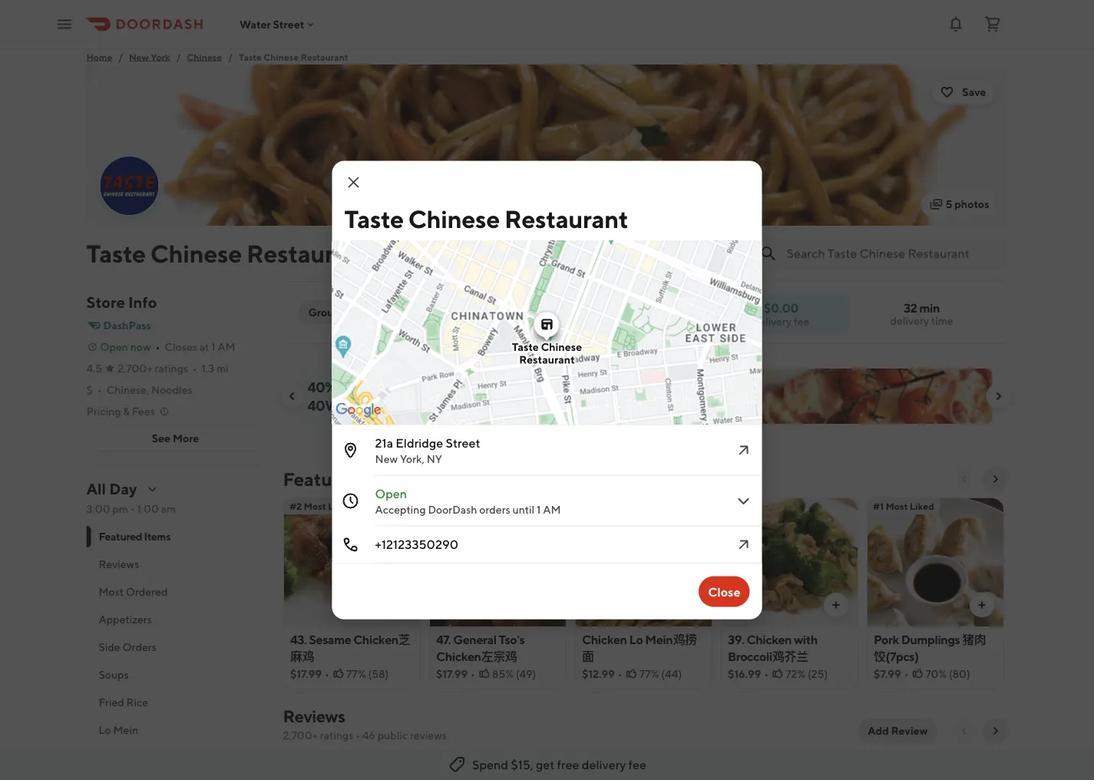Task type: locate. For each thing, give the bounding box(es) containing it.
1 vertical spatial fee
[[629, 758, 647, 772]]

1 horizontal spatial ratings
[[320, 729, 354, 742]]

1 horizontal spatial open
[[375, 486, 407, 501]]

(44)
[[661, 668, 682, 681]]

most for sesame
[[304, 501, 326, 512]]

0 vertical spatial orders
[[394, 379, 433, 395]]

1 vertical spatial click item image
[[735, 492, 753, 510]]

0 vertical spatial 1
[[211, 341, 215, 353]]

0 vertical spatial click item image
[[735, 441, 753, 460]]

am up mi
[[218, 341, 235, 353]]

previous image
[[959, 725, 971, 737]]

2 horizontal spatial delivery
[[891, 315, 929, 327]]

0 horizontal spatial 1
[[211, 341, 215, 353]]

1 horizontal spatial street
[[446, 435, 481, 450]]

open inside open accepting doordash orders until 1 am
[[375, 486, 407, 501]]

items down 1:00
[[144, 530, 171, 543]]

0 vertical spatial fee
[[794, 315, 810, 328]]

tso's
[[498, 632, 524, 647]]

reviews button
[[86, 551, 265, 578]]

1 vertical spatial next button of carousel image
[[990, 473, 1002, 485]]

chicken up broccoli鸡芥兰
[[747, 632, 792, 647]]

1 $17.99 from the left
[[290, 668, 322, 681]]

0 vertical spatial street
[[273, 18, 304, 31]]

2 $17.99 from the left
[[436, 668, 467, 681]]

open for open accepting doordash orders until 1 am
[[375, 486, 407, 501]]

1 vertical spatial featured items
[[99, 530, 171, 543]]

1 horizontal spatial delivery
[[753, 315, 792, 328]]

1 horizontal spatial liked
[[910, 501, 934, 512]]

77% (44)
[[639, 668, 682, 681]]

2 chicken from the left
[[747, 632, 792, 647]]

• right the $12.99 on the bottom of page
[[618, 668, 622, 681]]

orders left until
[[479, 503, 511, 516]]

0 vertical spatial new
[[129, 51, 149, 62]]

1 horizontal spatial fee
[[794, 315, 810, 328]]

orders inside 40% off first 2 orders up to $10 off with 40welcome, valid on subtotals $15
[[394, 379, 433, 395]]

0 vertical spatial lo
[[629, 632, 643, 647]]

previous button of carousel image
[[286, 390, 298, 402], [959, 473, 971, 485]]

麻鸡
[[290, 649, 314, 664]]

2 add item to cart image from the left
[[830, 599, 842, 611]]

items down york,
[[364, 468, 412, 490]]

see more button
[[87, 426, 264, 451]]

0 vertical spatial 2,700+
[[118, 362, 153, 375]]

3:00
[[86, 503, 110, 515]]

close taste chinese restaurant image
[[344, 173, 363, 192]]

0 horizontal spatial street
[[273, 18, 304, 31]]

$17.99 down chicken左宗鸡
[[436, 668, 467, 681]]

1 horizontal spatial most
[[304, 501, 326, 512]]

review
[[891, 725, 928, 737]]

with inside 40% off first 2 orders up to $10 off with 40welcome, valid on subtotals $15
[[514, 379, 540, 395]]

1 vertical spatial street
[[446, 435, 481, 450]]

add review button
[[859, 719, 937, 743]]

reviews inside reviews 2,700+ ratings • 46 public reviews
[[283, 707, 345, 727]]

1 horizontal spatial /
[[176, 51, 181, 62]]

lo left mein鸡捞
[[629, 632, 643, 647]]

/ right home link
[[118, 51, 123, 62]]

lo inside button
[[99, 724, 111, 737]]

map region
[[168, 162, 954, 555]]

$15
[[512, 397, 533, 414]]

0 horizontal spatial reviews
[[99, 558, 139, 571]]

0 vertical spatial am
[[218, 341, 235, 353]]

0 vertical spatial featured items
[[283, 468, 412, 490]]

most right "#1"
[[886, 501, 908, 512]]

• left 1.3
[[193, 362, 197, 375]]

2 horizontal spatial /
[[228, 51, 233, 62]]

1 horizontal spatial new
[[375, 452, 398, 465]]

most ordered button
[[86, 578, 265, 606]]

0 horizontal spatial ratings
[[155, 362, 188, 375]]

1 vertical spatial ratings
[[320, 729, 354, 742]]

1 horizontal spatial lo
[[629, 632, 643, 647]]

0 vertical spatial ratings
[[155, 362, 188, 375]]

2 horizontal spatial most
[[886, 501, 908, 512]]

0 vertical spatial reviews
[[99, 558, 139, 571]]

• down broccoli鸡芥兰
[[764, 668, 769, 681]]

street down subtotals
[[446, 435, 481, 450]]

add item to cart image
[[976, 599, 988, 611]]

2,700+ up $ • chinese, noodles
[[118, 362, 153, 375]]

3 click item image from the top
[[735, 536, 753, 554]]

77% for chicken芝
[[346, 668, 366, 681]]

0 horizontal spatial most
[[99, 586, 124, 598]]

reviews up most ordered
[[99, 558, 139, 571]]

1 vertical spatial 2,700+
[[283, 729, 318, 742]]

1 vertical spatial with
[[794, 632, 818, 647]]

(80)
[[949, 668, 970, 681]]

1 off from the left
[[338, 379, 355, 395]]

pm
[[112, 503, 128, 515]]

$17.99 for 麻鸡
[[290, 668, 322, 681]]

at
[[199, 341, 209, 353]]

powered by google image
[[336, 403, 381, 418]]

0 horizontal spatial off
[[338, 379, 355, 395]]

40%
[[308, 379, 336, 395]]

1 horizontal spatial $17.99
[[436, 668, 467, 681]]

general
[[453, 632, 496, 647]]

with
[[514, 379, 540, 395], [794, 632, 818, 647]]

$15,
[[511, 758, 534, 772]]

5
[[946, 198, 953, 210]]

most for dumplings
[[886, 501, 908, 512]]

0 horizontal spatial lo
[[99, 724, 111, 737]]

2 / from the left
[[176, 51, 181, 62]]

add item to cart image
[[684, 599, 696, 611], [830, 599, 842, 611]]

featured items
[[283, 468, 412, 490], [99, 530, 171, 543]]

chicken左宗鸡
[[436, 649, 517, 664]]

most up 'appetizers'
[[99, 586, 124, 598]]

0 horizontal spatial chicken
[[582, 632, 627, 647]]

taste chinese restaurant dialog
[[168, 161, 954, 619]]

delivery
[[891, 315, 929, 327], [753, 315, 792, 328], [582, 758, 626, 772]]

5 photos
[[946, 198, 990, 210]]

70% (80)
[[925, 668, 970, 681]]

77% left (44)
[[639, 668, 659, 681]]

orders
[[394, 379, 433, 395], [479, 503, 511, 516]]

• right now
[[156, 341, 160, 353]]

1 horizontal spatial 77%
[[639, 668, 659, 681]]

77% left (58)
[[346, 668, 366, 681]]

• left 46
[[356, 729, 360, 742]]

open menu image
[[55, 15, 74, 33]]

orders inside open accepting doordash orders until 1 am
[[479, 503, 511, 516]]

click item image
[[735, 441, 753, 460], [735, 492, 753, 510], [735, 536, 753, 554]]

york,
[[400, 452, 425, 465]]

reviews link
[[283, 707, 345, 727]]

items inside heading
[[364, 468, 412, 490]]

new left york
[[129, 51, 149, 62]]

taste chinese restaurant
[[344, 205, 628, 233], [86, 239, 370, 268], [512, 341, 582, 366], [512, 341, 582, 366], [512, 341, 582, 366], [512, 341, 582, 366]]

street inside 21a eldridge street new york, ny
[[446, 435, 481, 450]]

taste chinese restaurant image
[[86, 65, 1008, 226], [100, 157, 159, 215]]

2 liked from the left
[[910, 501, 934, 512]]

chicken芝
[[353, 632, 410, 647]]

close
[[708, 584, 741, 599]]

featured items down -
[[99, 530, 171, 543]]

1 vertical spatial open
[[375, 486, 407, 501]]

1 horizontal spatial 1
[[537, 503, 541, 516]]

0 horizontal spatial featured items
[[99, 530, 171, 543]]

with inside 39. chicken with broccoli鸡芥兰
[[794, 632, 818, 647]]

/ right york
[[176, 51, 181, 62]]

reviews down 麻鸡
[[283, 707, 345, 727]]

$17.99
[[290, 668, 322, 681], [436, 668, 467, 681]]

with up 72% (25)
[[794, 632, 818, 647]]

1 horizontal spatial am
[[543, 503, 561, 516]]

reviews
[[410, 729, 447, 742]]

0 horizontal spatial new
[[129, 51, 149, 62]]

0 vertical spatial items
[[364, 468, 412, 490]]

0 horizontal spatial orders
[[394, 379, 433, 395]]

39. chicken with broccoli鸡芥兰
[[728, 632, 818, 664]]

$17.99 down 麻鸡
[[290, 668, 322, 681]]

1 vertical spatial lo
[[99, 724, 111, 737]]

0 horizontal spatial items
[[144, 530, 171, 543]]

taste
[[239, 51, 262, 62], [344, 205, 404, 233], [86, 239, 146, 268], [512, 341, 539, 353], [512, 341, 539, 353], [512, 341, 539, 353], [512, 341, 539, 353]]

lo mein button
[[86, 717, 265, 744]]

1 horizontal spatial chicken
[[747, 632, 792, 647]]

public
[[378, 729, 408, 742]]

$12.99
[[582, 668, 615, 681]]

$0.00 delivery fee
[[753, 300, 810, 328]]

most inside 'button'
[[99, 586, 124, 598]]

1 horizontal spatial reviews
[[283, 707, 345, 727]]

open up 'accepting'
[[375, 486, 407, 501]]

1 vertical spatial orders
[[479, 503, 511, 516]]

0 horizontal spatial add item to cart image
[[684, 599, 696, 611]]

open
[[100, 341, 128, 353], [375, 486, 407, 501]]

liked down "featured items" heading
[[328, 501, 352, 512]]

1 vertical spatial 1
[[537, 503, 541, 516]]

chow
[[99, 752, 128, 764]]

(58)
[[368, 668, 388, 681]]

off right $10
[[494, 379, 511, 395]]

click item image for street
[[735, 441, 753, 460]]

next button of carousel image
[[993, 390, 1005, 402], [990, 473, 1002, 485]]

1 horizontal spatial items
[[364, 468, 412, 490]]

featured items heading
[[283, 467, 412, 492]]

1 vertical spatial previous button of carousel image
[[959, 473, 971, 485]]

77% for mein鸡捞
[[639, 668, 659, 681]]

0 horizontal spatial 77%
[[346, 668, 366, 681]]

free
[[557, 758, 579, 772]]

1 add item to cart image from the left
[[684, 599, 696, 611]]

2 vertical spatial click item image
[[735, 536, 753, 554]]

order
[[343, 306, 373, 319]]

2 click item image from the top
[[735, 492, 753, 510]]

featured down the pm
[[99, 530, 142, 543]]

street
[[273, 18, 304, 31], [446, 435, 481, 450]]

am right until
[[543, 503, 561, 516]]

1 horizontal spatial featured
[[283, 468, 361, 490]]

1 77% from the left
[[346, 668, 366, 681]]

32
[[904, 301, 918, 315]]

mein鸡捞
[[645, 632, 697, 647]]

1 vertical spatial am
[[543, 503, 561, 516]]

day
[[109, 480, 137, 498]]

liked right "#1"
[[910, 501, 934, 512]]

1 right at
[[211, 341, 215, 353]]

0 horizontal spatial liked
[[328, 501, 352, 512]]

0 horizontal spatial featured
[[99, 530, 142, 543]]

featured items up #2 most liked
[[283, 468, 412, 490]]

#1 most liked
[[873, 501, 934, 512]]

$0.00
[[764, 300, 799, 315]]

0 vertical spatial open
[[100, 341, 128, 353]]

0 horizontal spatial previous button of carousel image
[[286, 390, 298, 402]]

off up 40welcome,
[[338, 379, 355, 395]]

with up the "$15"
[[514, 379, 540, 395]]

• down chicken左宗鸡
[[471, 668, 475, 681]]

most right #2
[[304, 501, 326, 512]]

see more
[[152, 432, 199, 445]]

0 horizontal spatial open
[[100, 341, 128, 353]]

2,700+ ratings •
[[118, 362, 197, 375]]

fee inside the $0.00 delivery fee
[[794, 315, 810, 328]]

mi
[[217, 362, 229, 375]]

0 horizontal spatial $17.99
[[290, 668, 322, 681]]

reviews inside button
[[99, 558, 139, 571]]

0 vertical spatial featured
[[283, 468, 361, 490]]

/ right chinese 'link'
[[228, 51, 233, 62]]

1 horizontal spatial off
[[494, 379, 511, 395]]

home / new york / chinese / taste chinese restaurant
[[86, 51, 348, 62]]

open now
[[100, 341, 151, 353]]

first
[[358, 379, 382, 395]]

1 right until
[[537, 503, 541, 516]]

featured
[[283, 468, 361, 490], [99, 530, 142, 543]]

orders up valid
[[394, 379, 433, 395]]

• right $7.99
[[904, 668, 909, 681]]

1 horizontal spatial with
[[794, 632, 818, 647]]

40% off first 2 orders up to $10 off with 40welcome, valid on subtotals $15
[[308, 379, 540, 414]]

猪肉
[[962, 632, 986, 647]]

chicken
[[582, 632, 627, 647], [747, 632, 792, 647]]

1 liked from the left
[[328, 501, 352, 512]]

1 vertical spatial reviews
[[283, 707, 345, 727]]

street right water
[[273, 18, 304, 31]]

info
[[128, 293, 157, 311]]

open down 'dashpass' in the left of the page
[[100, 341, 128, 353]]

2,700+ down reviews link
[[283, 729, 318, 742]]

lo left mein
[[99, 724, 111, 737]]

1 chicken from the left
[[582, 632, 627, 647]]

1 horizontal spatial 2,700+
[[283, 729, 318, 742]]

0 horizontal spatial with
[[514, 379, 540, 395]]

3 / from the left
[[228, 51, 233, 62]]

fried rice button
[[86, 689, 265, 717]]

new down "21a"
[[375, 452, 398, 465]]

chicken up 面
[[582, 632, 627, 647]]

time
[[932, 315, 954, 327]]

1 / from the left
[[118, 51, 123, 62]]

0 horizontal spatial /
[[118, 51, 123, 62]]

select promotional banner element
[[612, 424, 679, 452]]

ratings down reviews link
[[320, 729, 354, 742]]

1 horizontal spatial orders
[[479, 503, 511, 516]]

#1
[[873, 501, 884, 512]]

72%
[[786, 668, 806, 681]]

featured up #2 most liked
[[283, 468, 361, 490]]

reviews for reviews
[[99, 558, 139, 571]]

chinese link
[[187, 49, 222, 65]]

ratings up noodles
[[155, 362, 188, 375]]

new
[[129, 51, 149, 62], [375, 452, 398, 465]]

soups
[[99, 669, 129, 681]]

liked for sesame
[[328, 501, 352, 512]]

2 77% from the left
[[639, 668, 659, 681]]

/
[[118, 51, 123, 62], [176, 51, 181, 62], [228, 51, 233, 62]]

1 horizontal spatial add item to cart image
[[830, 599, 842, 611]]

1 click item image from the top
[[735, 441, 753, 460]]

0 vertical spatial with
[[514, 379, 540, 395]]

1 vertical spatial new
[[375, 452, 398, 465]]

more
[[173, 432, 199, 445]]

all
[[86, 480, 106, 498]]

1 vertical spatial featured
[[99, 530, 142, 543]]

•
[[156, 341, 160, 353], [193, 362, 197, 375], [97, 384, 102, 396], [325, 668, 329, 681], [471, 668, 475, 681], [618, 668, 622, 681], [764, 668, 769, 681], [904, 668, 909, 681], [356, 729, 360, 742]]



Task type: vqa. For each thing, say whether or not it's contained in the screenshot.
'Toggle order method (delivery or pickup)' option group
no



Task type: describe. For each thing, give the bounding box(es) containing it.
accepting
[[375, 503, 426, 516]]

21a
[[375, 435, 393, 450]]

$7.99
[[874, 668, 901, 681]]

pork dumplings 猪肉饺(7pcs) image
[[868, 498, 1003, 627]]

dashpass
[[103, 319, 151, 332]]

group order button
[[299, 300, 382, 325]]

面
[[582, 649, 594, 664]]

chicken inside 39. chicken with broccoli鸡芥兰
[[747, 632, 792, 647]]

3:00 pm - 1:00 am
[[86, 503, 176, 515]]

• right $
[[97, 384, 102, 396]]

2 off from the left
[[494, 379, 511, 395]]

$17.99 for chicken左宗鸡
[[436, 668, 467, 681]]

york
[[151, 51, 170, 62]]

0 vertical spatial next button of carousel image
[[993, 390, 1005, 402]]

4.5
[[86, 362, 102, 375]]

add item to cart image for mein鸡捞
[[684, 599, 696, 611]]

1 horizontal spatial previous button of carousel image
[[959, 473, 971, 485]]

new inside 21a eldridge street new york, ny
[[375, 452, 398, 465]]

32 min delivery time
[[891, 301, 954, 327]]

side orders
[[99, 641, 156, 654]]

• closes at 1 am
[[156, 341, 235, 353]]

broccoli鸡芥兰
[[728, 649, 808, 664]]

open for open now
[[100, 341, 128, 353]]

#2
[[289, 501, 302, 512]]

noodles
[[151, 384, 192, 396]]

save button
[[932, 80, 996, 104]]

pricing & fees
[[86, 405, 155, 418]]

0 items, open order cart image
[[984, 15, 1002, 33]]

lo inside chicken lo mein鸡捞 面
[[629, 632, 643, 647]]

&
[[123, 405, 130, 418]]

open accepting doordash orders until 1 am
[[375, 486, 561, 516]]

(49)
[[516, 668, 536, 681]]

chow fun button
[[86, 744, 265, 772]]

pricing & fees button
[[86, 404, 170, 419]]

eldridge
[[396, 435, 443, 450]]

1.3 mi
[[202, 362, 229, 375]]

85% (49)
[[492, 668, 536, 681]]

70%
[[925, 668, 947, 681]]

1:00
[[137, 503, 159, 515]]

21a eldridge street new york, ny
[[375, 435, 481, 465]]

chicken inside chicken lo mein鸡捞 面
[[582, 632, 627, 647]]

next image
[[990, 725, 1002, 737]]

side orders button
[[86, 634, 265, 661]]

add item to cart image for with
[[830, 599, 842, 611]]

ratings inside reviews 2,700+ ratings • 46 public reviews
[[320, 729, 354, 742]]

rice
[[126, 696, 148, 709]]

39.
[[728, 632, 744, 647]]

2
[[384, 379, 392, 395]]

Item Search search field
[[787, 245, 996, 262]]

chow fun
[[99, 752, 149, 764]]

am inside open accepting doordash orders until 1 am
[[543, 503, 561, 516]]

chicken lo mein鸡捞面 image
[[576, 498, 712, 627]]

0 horizontal spatial fee
[[629, 758, 647, 772]]

reviews 2,700+ ratings • 46 public reviews
[[283, 707, 447, 742]]

save
[[963, 86, 987, 98]]

fun
[[130, 752, 149, 764]]

lo mein
[[99, 724, 138, 737]]

+12123350290
[[375, 537, 459, 551]]

$10
[[469, 379, 492, 395]]

delivery inside the $0.00 delivery fee
[[753, 315, 792, 328]]

all day
[[86, 480, 137, 498]]

up
[[436, 379, 452, 395]]

liked for dumplings
[[910, 501, 934, 512]]

fried
[[99, 696, 124, 709]]

39. chicken with broccoli鸡芥兰 image
[[722, 498, 858, 627]]

orders
[[122, 641, 156, 654]]

43. sesame chicken芝麻鸡 image
[[284, 498, 420, 627]]

1 vertical spatial items
[[144, 530, 171, 543]]

notification bell image
[[947, 15, 965, 33]]

delivery inside 32 min delivery time
[[891, 315, 929, 327]]

43.
[[290, 632, 307, 647]]

0 horizontal spatial delivery
[[582, 758, 626, 772]]

sesame
[[309, 632, 351, 647]]

add
[[868, 725, 889, 737]]

pork dumplings 猪肉 饺(7pcs)
[[874, 632, 986, 664]]

photos
[[955, 198, 990, 210]]

subtotals
[[453, 397, 509, 414]]

77% (58)
[[346, 668, 388, 681]]

0 horizontal spatial am
[[218, 341, 235, 353]]

water street button
[[240, 18, 317, 31]]

am
[[161, 503, 176, 515]]

store info
[[86, 293, 157, 311]]

water
[[240, 18, 271, 31]]

0 vertical spatial previous button of carousel image
[[286, 390, 298, 402]]

new york link
[[129, 49, 170, 65]]

40welcome,
[[308, 397, 401, 414]]

most ordered
[[99, 586, 168, 598]]

group order
[[308, 306, 373, 319]]

to
[[454, 379, 467, 395]]

group
[[308, 306, 340, 319]]

47. general tso's chicken左宗鸡 image
[[430, 498, 566, 627]]

see
[[152, 432, 171, 445]]

ny
[[427, 452, 442, 465]]

mein
[[113, 724, 138, 737]]

• down sesame
[[325, 668, 329, 681]]

featured inside heading
[[283, 468, 361, 490]]

(25)
[[808, 668, 828, 681]]

now
[[130, 341, 151, 353]]

doordash
[[428, 503, 477, 516]]

2,700+ inside reviews 2,700+ ratings • 46 public reviews
[[283, 729, 318, 742]]

on
[[435, 397, 451, 414]]

home link
[[86, 49, 112, 65]]

0 horizontal spatial 2,700+
[[118, 362, 153, 375]]

spend $15, get free delivery fee
[[472, 758, 647, 772]]

-
[[130, 503, 135, 515]]

1 inside open accepting doordash orders until 1 am
[[537, 503, 541, 516]]

click item image for doordash
[[735, 492, 753, 510]]

饺(7pcs)
[[874, 649, 919, 664]]

reviews for reviews 2,700+ ratings • 46 public reviews
[[283, 707, 345, 727]]

fried rice
[[99, 696, 148, 709]]

• inside reviews 2,700+ ratings • 46 public reviews
[[356, 729, 360, 742]]

side
[[99, 641, 120, 654]]

$ • chinese, noodles
[[86, 384, 192, 396]]

soups button
[[86, 661, 265, 689]]

1 horizontal spatial featured items
[[283, 468, 412, 490]]



